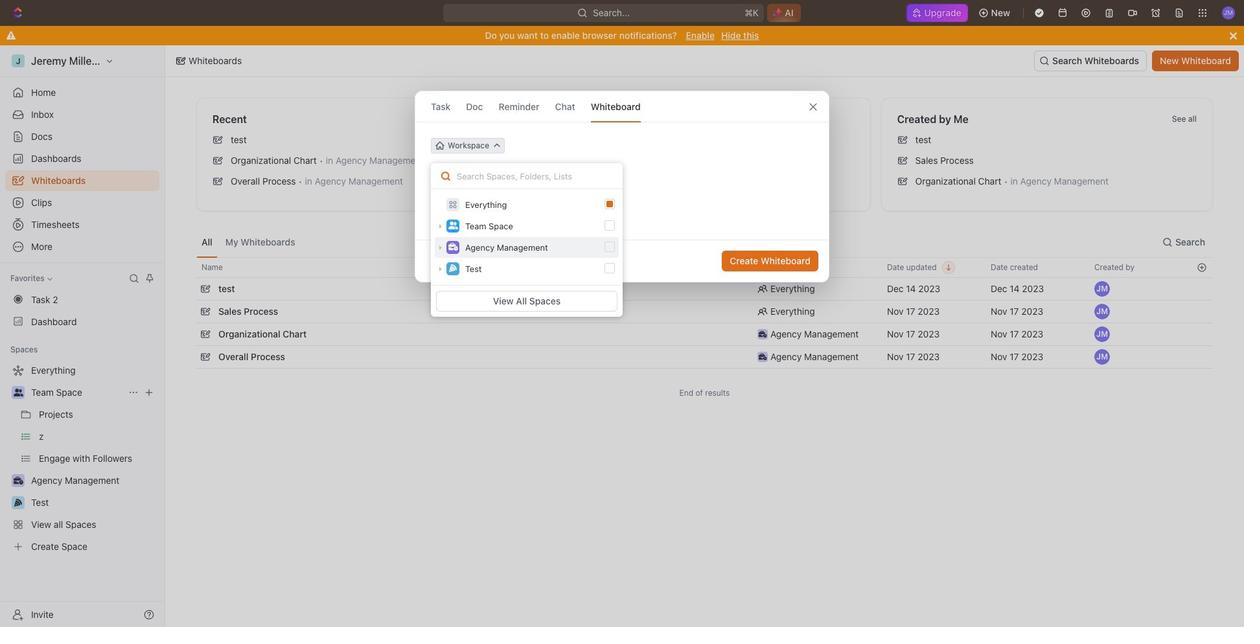Task type: vqa. For each thing, say whether or not it's contained in the screenshot.
fifth row from the bottom
yes



Task type: describe. For each thing, give the bounding box(es) containing it.
1 row from the top
[[196, 257, 1213, 278]]

4 jeremy miller, , element from the top
[[1095, 349, 1110, 365]]

Name this Whiteboard... field
[[415, 164, 829, 180]]

1 horizontal spatial user group image
[[448, 222, 458, 230]]

cell for 3rd row from the top
[[1190, 301, 1213, 323]]

business time image for third jeremy miller, , element from the top of the page
[[759, 331, 767, 338]]

0 vertical spatial business time image
[[448, 243, 458, 251]]

cell for 4th row from the top
[[1190, 323, 1213, 345]]

cell for fourth row from the bottom of the page
[[1190, 278, 1213, 300]]



Task type: locate. For each thing, give the bounding box(es) containing it.
business time image for 1st jeremy miller, , element from the bottom of the page
[[759, 354, 767, 360]]

user group image inside sidebar navigation
[[13, 389, 23, 397]]

0 vertical spatial cell
[[1190, 278, 1213, 300]]

0 horizontal spatial user group image
[[13, 389, 23, 397]]

1 jeremy miller, , element from the top
[[1095, 281, 1110, 297]]

Search Spaces, Folders, Lists text field
[[431, 163, 623, 189]]

1 vertical spatial business time image
[[759, 331, 767, 338]]

pizza slice image
[[449, 265, 457, 272]]

2 row from the top
[[196, 276, 1213, 302]]

table
[[196, 257, 1213, 370]]

5 row from the top
[[196, 344, 1213, 370]]

jeremy miller, , element
[[1095, 281, 1110, 297], [1095, 304, 1110, 319], [1095, 327, 1110, 342], [1095, 349, 1110, 365]]

user group image
[[448, 222, 458, 230], [13, 389, 23, 397]]

tab list
[[196, 227, 300, 257]]

1 vertical spatial user group image
[[13, 389, 23, 397]]

4 row from the top
[[196, 321, 1213, 347]]

cell
[[1190, 278, 1213, 300], [1190, 301, 1213, 323], [1190, 323, 1213, 345]]

sidebar navigation
[[0, 45, 165, 627]]

2 vertical spatial business time image
[[759, 354, 767, 360]]

0 vertical spatial user group image
[[448, 222, 458, 230]]

1 vertical spatial cell
[[1190, 301, 1213, 323]]

2 vertical spatial cell
[[1190, 323, 1213, 345]]

row
[[196, 257, 1213, 278], [196, 276, 1213, 302], [196, 299, 1213, 325], [196, 321, 1213, 347], [196, 344, 1213, 370]]

2 cell from the top
[[1190, 301, 1213, 323]]

3 cell from the top
[[1190, 323, 1213, 345]]

2 jeremy miller, , element from the top
[[1095, 304, 1110, 319]]

business time image
[[448, 243, 458, 251], [759, 331, 767, 338], [759, 354, 767, 360]]

1 cell from the top
[[1190, 278, 1213, 300]]

dialog
[[415, 91, 829, 283]]

3 jeremy miller, , element from the top
[[1095, 327, 1110, 342]]

3 row from the top
[[196, 299, 1213, 325]]



